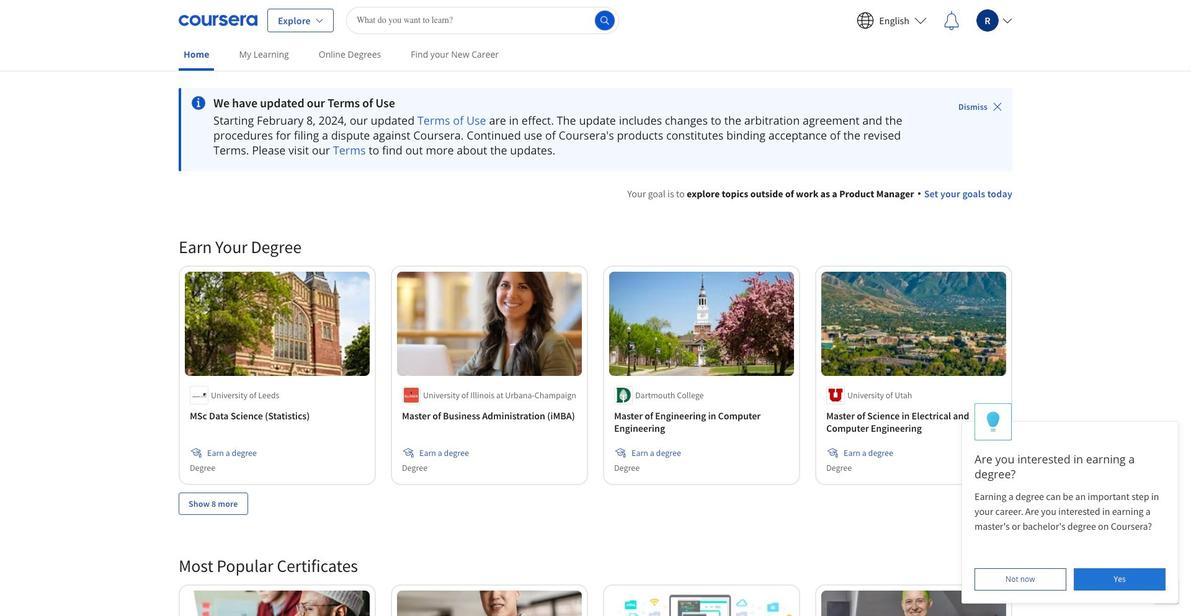 Task type: describe. For each thing, give the bounding box(es) containing it.
lightbulb tip image
[[987, 411, 1000, 433]]

most popular certificates collection element
[[171, 535, 1020, 616]]

alice element
[[962, 403, 1179, 604]]



Task type: vqa. For each thing, say whether or not it's contained in the screenshot.
'For Teams' link
no



Task type: locate. For each thing, give the bounding box(es) containing it.
information: we have updated our terms of use element
[[213, 96, 924, 110]]

None search field
[[346, 7, 619, 34]]

What do you want to learn? text field
[[346, 7, 619, 34]]

coursera image
[[179, 10, 257, 30]]

earn your degree collection element
[[171, 216, 1020, 535]]

main content
[[0, 73, 1191, 616]]

help center image
[[1159, 584, 1174, 599]]



